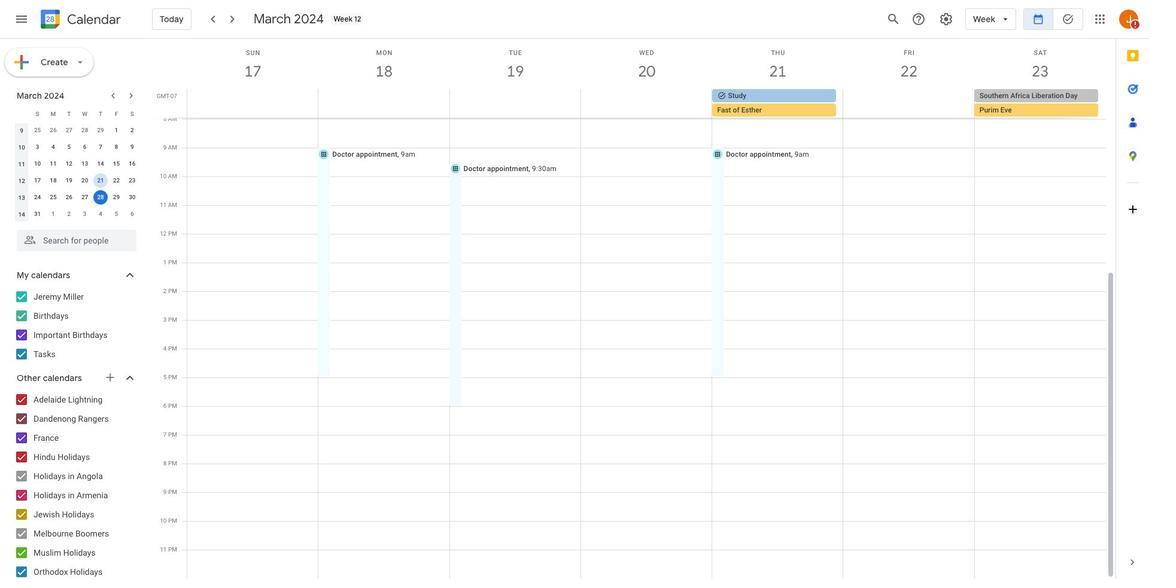 Task type: locate. For each thing, give the bounding box(es) containing it.
21 element
[[93, 174, 108, 188]]

15 element
[[109, 157, 124, 171]]

12 element
[[62, 157, 76, 171]]

2 element
[[125, 123, 139, 138]]

column header
[[14, 105, 30, 122]]

february 27 element
[[62, 123, 76, 138]]

april 2 element
[[62, 207, 76, 222]]

grid
[[153, 39, 1116, 580]]

april 3 element
[[78, 207, 92, 222]]

8 element
[[109, 140, 124, 155]]

25 element
[[46, 190, 60, 205]]

17 element
[[30, 174, 45, 188]]

10 element
[[30, 157, 45, 171]]

9 element
[[125, 140, 139, 155]]

19 element
[[62, 174, 76, 188]]

30 element
[[125, 190, 139, 205]]

28, today element
[[93, 190, 108, 205]]

february 26 element
[[46, 123, 60, 138]]

22 element
[[109, 174, 124, 188]]

row
[[182, 89, 1116, 118], [14, 105, 140, 122], [14, 122, 140, 139], [14, 139, 140, 156], [14, 156, 140, 172], [14, 172, 140, 189], [14, 189, 140, 206], [14, 206, 140, 223]]

calendar element
[[38, 7, 121, 34]]

27 element
[[78, 190, 92, 205]]

18 element
[[46, 174, 60, 188]]

1 element
[[109, 123, 124, 138]]

column header inside march 2024 "grid"
[[14, 105, 30, 122]]

row group
[[14, 122, 140, 223]]

None search field
[[0, 225, 149, 252]]

cell
[[187, 89, 319, 118], [319, 89, 450, 118], [450, 89, 581, 118], [581, 89, 712, 118], [712, 89, 844, 118], [844, 89, 975, 118], [975, 89, 1106, 118], [93, 172, 109, 189], [93, 189, 109, 206]]

31 element
[[30, 207, 45, 222]]

february 25 element
[[30, 123, 45, 138]]

april 4 element
[[93, 207, 108, 222]]

tab list
[[1117, 39, 1150, 546]]

heading
[[65, 12, 121, 27]]

24 element
[[30, 190, 45, 205]]

3 element
[[30, 140, 45, 155]]



Task type: describe. For each thing, give the bounding box(es) containing it.
20 element
[[78, 174, 92, 188]]

april 6 element
[[125, 207, 139, 222]]

Search for people text field
[[24, 230, 129, 252]]

23 element
[[125, 174, 139, 188]]

16 element
[[125, 157, 139, 171]]

april 5 element
[[109, 207, 124, 222]]

april 1 element
[[46, 207, 60, 222]]

13 element
[[78, 157, 92, 171]]

6 element
[[78, 140, 92, 155]]

26 element
[[62, 190, 76, 205]]

heading inside calendar element
[[65, 12, 121, 27]]

add other calendars image
[[104, 372, 116, 384]]

my calendars list
[[2, 287, 149, 364]]

row group inside march 2024 "grid"
[[14, 122, 140, 223]]

4 element
[[46, 140, 60, 155]]

5 element
[[62, 140, 76, 155]]

14 element
[[93, 157, 108, 171]]

11 element
[[46, 157, 60, 171]]

february 28 element
[[78, 123, 92, 138]]

7 element
[[93, 140, 108, 155]]

other calendars list
[[2, 390, 149, 580]]

march 2024 grid
[[11, 105, 140, 223]]

february 29 element
[[93, 123, 108, 138]]

29 element
[[109, 190, 124, 205]]

main drawer image
[[14, 12, 29, 26]]

settings menu image
[[940, 12, 954, 26]]



Task type: vqa. For each thing, say whether or not it's contained in the screenshot.
F
no



